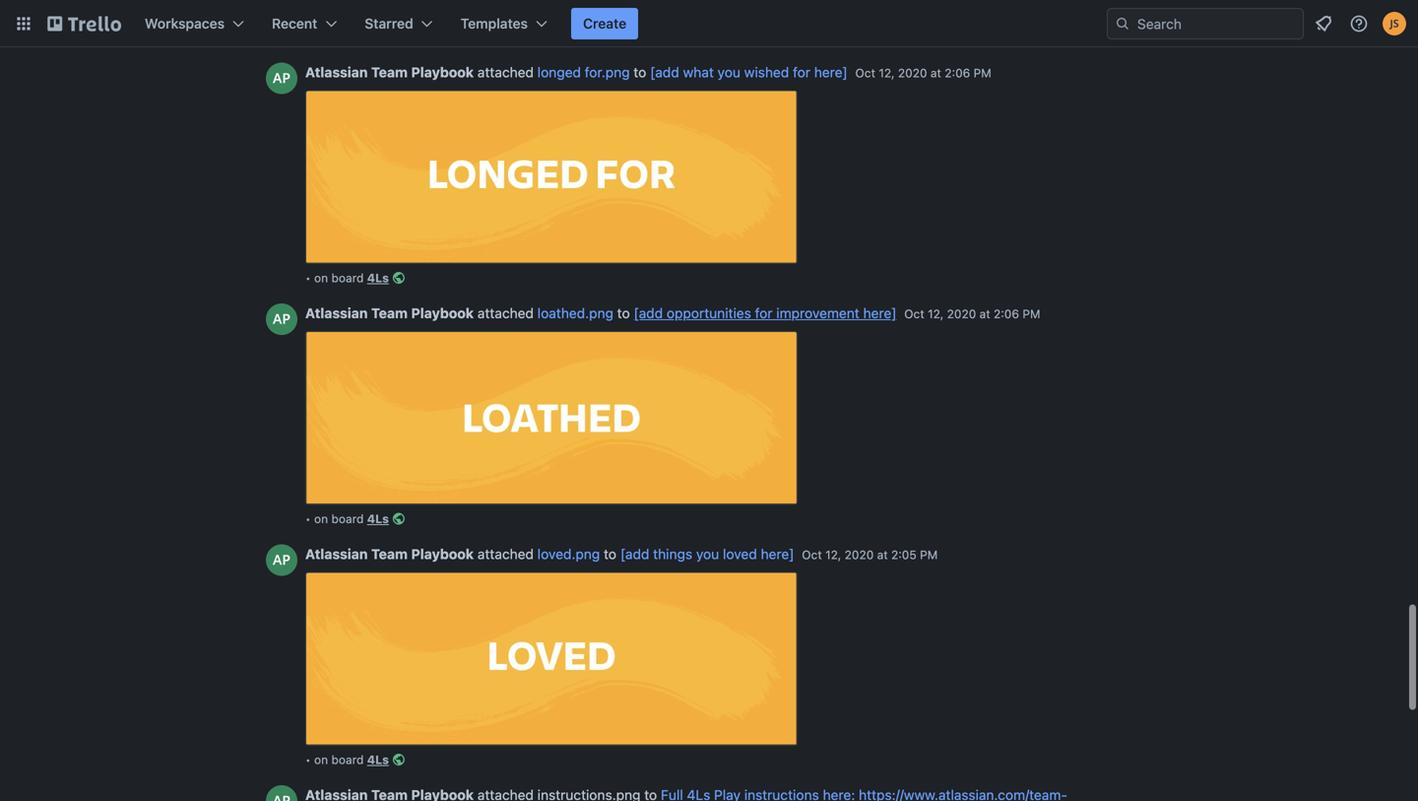 Task type: locate. For each thing, give the bounding box(es) containing it.
attached
[[478, 64, 534, 80], [478, 305, 534, 321], [478, 546, 534, 562]]

attached for longed
[[478, 64, 534, 80]]

1 horizontal spatial oct
[[856, 66, 876, 80]]

[add for opportunities
[[634, 305, 663, 321]]

2 vertical spatial on
[[314, 753, 328, 767]]

3 team from the top
[[371, 546, 408, 562]]

1 vertical spatial at
[[980, 307, 991, 321]]

2 board from the top
[[332, 512, 364, 526]]

2020
[[899, 66, 928, 80], [948, 307, 977, 321], [845, 548, 874, 562]]

2 vertical spatial pm
[[920, 548, 938, 562]]

2 • from the top
[[305, 512, 311, 526]]

on for longed
[[314, 271, 328, 285]]

2 vertical spatial board
[[332, 753, 364, 767]]

0 horizontal spatial 2:06
[[945, 66, 971, 80]]

atlassian team playbook (atlassianteamplaybook) image
[[266, 544, 298, 576]]

0 vertical spatial • on board 4ls
[[305, 271, 389, 285]]

1 vertical spatial on
[[314, 512, 328, 526]]

2 playbook from the top
[[411, 305, 474, 321]]

0 vertical spatial atlassian team playbook (atlassianteamplaybook) image
[[266, 62, 298, 94]]

0 horizontal spatial for
[[755, 305, 773, 321]]

at for [add things you loved here]
[[878, 548, 888, 562]]

longed for.png link
[[538, 64, 630, 80]]

• on board 4ls
[[305, 271, 389, 285], [305, 512, 389, 526], [305, 753, 389, 767]]

2 horizontal spatial 2020
[[948, 307, 977, 321]]

2 vertical spatial here]
[[761, 546, 795, 562]]

oct 12, 2020 at 2:06 pm link for 12,
[[905, 307, 1041, 321]]

2020 inside atlassian team playbook attached loathed.png to [add opportunities for improvement here] oct 12, 2020 at 2:06 pm
[[948, 307, 977, 321]]

1 horizontal spatial pm
[[974, 66, 992, 80]]

4ls for loathed.png
[[367, 512, 389, 526]]

3 • on board 4ls from the top
[[305, 753, 389, 767]]

1 horizontal spatial 2020
[[899, 66, 928, 80]]

atlassian for loathed.png
[[305, 305, 368, 321]]

3 on from the top
[[314, 753, 328, 767]]

0 vertical spatial anyone on the internet can see this board. only board members can edit. image
[[389, 268, 409, 288]]

1 vertical spatial •
[[305, 512, 311, 526]]

2 vertical spatial [add
[[621, 546, 650, 562]]

1 vertical spatial pm
[[1023, 307, 1041, 321]]

2 vertical spatial team
[[371, 546, 408, 562]]

2 horizontal spatial oct
[[905, 307, 925, 321]]

4ls for longed for.png
[[367, 271, 389, 285]]

2 vertical spatial • on board 4ls
[[305, 753, 389, 767]]

4ls
[[367, 271, 389, 285], [367, 512, 389, 526], [367, 753, 389, 767]]

opportunities
[[667, 305, 752, 321]]

1 vertical spatial atlassian team playbook (atlassianteamplaybook) image
[[266, 303, 298, 335]]

0 horizontal spatial pm
[[920, 548, 938, 562]]

1 atlassian team playbook (atlassianteamplaybook) image from the top
[[266, 62, 298, 94]]

1 vertical spatial atlassian
[[305, 305, 368, 321]]

here]
[[815, 64, 848, 80], [864, 305, 897, 321], [761, 546, 795, 562]]

attached left loathed.png
[[478, 305, 534, 321]]

3 4ls from the top
[[367, 753, 389, 767]]

here] right improvement
[[864, 305, 897, 321]]

to
[[634, 64, 647, 80], [618, 305, 630, 321], [604, 546, 617, 562]]

2 vertical spatial 4ls
[[367, 753, 389, 767]]

3 4ls link from the top
[[367, 753, 389, 767]]

attached down templates popup button
[[478, 64, 534, 80]]

1 vertical spatial oct 12, 2020 at 2:06 pm link
[[905, 307, 1041, 321]]

0 vertical spatial oct
[[856, 66, 876, 80]]

oct inside atlassian team playbook attached loved.png to [add things you loved here] oct 12, 2020 at 2:05 pm
[[802, 548, 822, 562]]

you right what
[[718, 64, 741, 80]]

pm for [add things you loved here]
[[920, 548, 938, 562]]

1 atlassian from the top
[[305, 64, 368, 80]]

oct 12, 2020 at 2:06 pm link for here]
[[856, 66, 992, 80]]

templates button
[[449, 8, 560, 39]]

playbook
[[411, 64, 474, 80], [411, 305, 474, 321], [411, 546, 474, 562]]

4ls link
[[367, 271, 389, 285], [367, 512, 389, 526], [367, 753, 389, 767]]

0 horizontal spatial 12,
[[826, 548, 842, 562]]

2 • on board 4ls from the top
[[305, 512, 389, 526]]

you
[[718, 64, 741, 80], [697, 546, 720, 562]]

2 vertical spatial 12,
[[826, 548, 842, 562]]

you left loved
[[697, 546, 720, 562]]

here] for [add opportunities for improvement here]
[[864, 305, 897, 321]]

0 horizontal spatial to
[[604, 546, 617, 562]]

pm inside atlassian team playbook attached longed for.png to [add what you wished for here] oct 12, 2020 at 2:06 pm
[[974, 66, 992, 80]]

0 vertical spatial 2020
[[899, 66, 928, 80]]

12,
[[879, 66, 895, 80], [928, 307, 944, 321], [826, 548, 842, 562]]

1 attached from the top
[[478, 64, 534, 80]]

0 horizontal spatial oct
[[802, 548, 822, 562]]

2:06
[[945, 66, 971, 80], [994, 307, 1020, 321]]

0 vertical spatial playbook
[[411, 64, 474, 80]]

board
[[332, 271, 364, 285], [332, 512, 364, 526], [332, 753, 364, 767]]

2 team from the top
[[371, 305, 408, 321]]

2 vertical spatial atlassian
[[305, 546, 368, 562]]

here] right wished
[[815, 64, 848, 80]]

to for [add things you loved here]
[[604, 546, 617, 562]]

0 horizontal spatial 2020
[[845, 548, 874, 562]]

2 anyone on the internet can see this board. only board members can edit. image from the top
[[389, 750, 409, 770]]

atlassian
[[305, 64, 368, 80], [305, 305, 368, 321], [305, 546, 368, 562]]

atlassian team playbook attached loathed.png to [add opportunities for improvement here] oct 12, 2020 at 2:06 pm
[[305, 305, 1041, 321]]

pm
[[974, 66, 992, 80], [1023, 307, 1041, 321], [920, 548, 938, 562]]

1 horizontal spatial at
[[931, 66, 942, 80]]

team for longed for.png
[[371, 64, 408, 80]]

things
[[653, 546, 693, 562]]

to right loathed.png link
[[618, 305, 630, 321]]

playbook for loathed.png
[[411, 305, 474, 321]]

0 vertical spatial attached
[[478, 64, 534, 80]]

0 vertical spatial board
[[332, 271, 364, 285]]

1 vertical spatial anyone on the internet can see this board. only board members can edit. image
[[389, 750, 409, 770]]

playbook for longed for.png
[[411, 64, 474, 80]]

to for [add opportunities for improvement here]
[[618, 305, 630, 321]]

1 vertical spatial board
[[332, 512, 364, 526]]

anyone on the internet can see this board. only board members can edit. image
[[389, 268, 409, 288], [389, 750, 409, 770]]

at inside atlassian team playbook attached loved.png to [add things you loved here] oct 12, 2020 at 2:05 pm
[[878, 548, 888, 562]]

2 vertical spatial oct
[[802, 548, 822, 562]]

[add left what
[[650, 64, 680, 80]]

attached left loved.png
[[478, 546, 534, 562]]

1 vertical spatial 12,
[[928, 307, 944, 321]]

for left improvement
[[755, 305, 773, 321]]

1 vertical spatial playbook
[[411, 305, 474, 321]]

[add what you wished for here] link
[[650, 64, 848, 80]]

to right 'for.png' on the left of the page
[[634, 64, 647, 80]]

pm inside atlassian team playbook attached loved.png to [add things you loved here] oct 12, 2020 at 2:05 pm
[[920, 548, 938, 562]]

2 vertical spatial playbook
[[411, 546, 474, 562]]

1 vertical spatial 2:06
[[994, 307, 1020, 321]]

2 atlassian from the top
[[305, 305, 368, 321]]

2 vertical spatial 4ls link
[[367, 753, 389, 767]]

1 vertical spatial oct
[[905, 307, 925, 321]]

1 board from the top
[[332, 271, 364, 285]]

1 vertical spatial 2020
[[948, 307, 977, 321]]

oct
[[856, 66, 876, 80], [905, 307, 925, 321], [802, 548, 822, 562]]

here] right loved
[[761, 546, 795, 562]]

1 horizontal spatial to
[[618, 305, 630, 321]]

1 team from the top
[[371, 64, 408, 80]]

create button
[[572, 8, 639, 39]]

1 vertical spatial 4ls link
[[367, 512, 389, 526]]

search image
[[1115, 16, 1131, 32]]

1 • from the top
[[305, 271, 311, 285]]

1 horizontal spatial 2:06
[[994, 307, 1020, 321]]

1 vertical spatial to
[[618, 305, 630, 321]]

2 on from the top
[[314, 512, 328, 526]]

12, inside atlassian team playbook attached loathed.png to [add opportunities for improvement here] oct 12, 2020 at 2:06 pm
[[928, 307, 944, 321]]

for
[[793, 64, 811, 80], [755, 305, 773, 321]]

[add left things
[[621, 546, 650, 562]]

0 vertical spatial oct 12, 2020 at 2:06 pm link
[[856, 66, 992, 80]]

atlassian team playbook (atlassianteamplaybook) image
[[266, 62, 298, 94], [266, 303, 298, 335]]

0 vertical spatial 2:06
[[945, 66, 971, 80]]

1 vertical spatial • on board 4ls
[[305, 512, 389, 526]]

2 vertical spatial at
[[878, 548, 888, 562]]

0 vertical spatial 4ls
[[367, 271, 389, 285]]

atlassian for longed
[[305, 64, 368, 80]]

1 4ls link from the top
[[367, 271, 389, 285]]

atlassian team playbook (atlassianteamplaybook) image for loathed.png
[[266, 303, 298, 335]]

2 vertical spatial attached
[[478, 546, 534, 562]]

board for longed for.png
[[332, 271, 364, 285]]

1 vertical spatial [add
[[634, 305, 663, 321]]

1 vertical spatial for
[[755, 305, 773, 321]]

0 vertical spatial on
[[314, 271, 328, 285]]

at inside atlassian team playbook attached loathed.png to [add opportunities for improvement here] oct 12, 2020 at 2:06 pm
[[980, 307, 991, 321]]

2 attached from the top
[[478, 305, 534, 321]]

[add left the opportunities
[[634, 305, 663, 321]]

1 vertical spatial team
[[371, 305, 408, 321]]

1 horizontal spatial here]
[[815, 64, 848, 80]]

0 vertical spatial to
[[634, 64, 647, 80]]

• on board 4ls for longed for.png
[[305, 271, 389, 285]]

2020 inside atlassian team playbook attached loved.png to [add things you loved here] oct 12, 2020 at 2:05 pm
[[845, 548, 874, 562]]

at inside atlassian team playbook attached longed for.png to [add what you wished for here] oct 12, 2020 at 2:06 pm
[[931, 66, 942, 80]]

1 playbook from the top
[[411, 64, 474, 80]]

0 horizontal spatial here]
[[761, 546, 795, 562]]

board for loved.png
[[332, 753, 364, 767]]

1 horizontal spatial 12,
[[879, 66, 895, 80]]

0 vertical spatial pm
[[974, 66, 992, 80]]

0 notifications image
[[1312, 12, 1336, 35]]

0 vertical spatial team
[[371, 64, 408, 80]]

on for loathed.png
[[314, 512, 328, 526]]

2 horizontal spatial here]
[[864, 305, 897, 321]]

team
[[371, 64, 408, 80], [371, 305, 408, 321], [371, 546, 408, 562]]

2 vertical spatial •
[[305, 753, 311, 767]]

0 vertical spatial at
[[931, 66, 942, 80]]

2 horizontal spatial at
[[980, 307, 991, 321]]

3 board from the top
[[332, 753, 364, 767]]

0 vertical spatial 12,
[[879, 66, 895, 80]]

1 horizontal spatial for
[[793, 64, 811, 80]]

2 4ls from the top
[[367, 512, 389, 526]]

0 vertical spatial atlassian
[[305, 64, 368, 80]]

•
[[305, 271, 311, 285], [305, 512, 311, 526], [305, 753, 311, 767]]

2 vertical spatial to
[[604, 546, 617, 562]]

on for loved.png
[[314, 753, 328, 767]]

team for loved.png
[[371, 546, 408, 562]]

oct 12, 2020 at 2:06 pm link
[[856, 66, 992, 80], [905, 307, 1041, 321]]

2020 for [add things you loved here]
[[845, 548, 874, 562]]

1 vertical spatial here]
[[864, 305, 897, 321]]

1 anyone on the internet can see this board. only board members can edit. image from the top
[[389, 268, 409, 288]]

2 horizontal spatial 12,
[[928, 307, 944, 321]]

1 • on board 4ls from the top
[[305, 271, 389, 285]]

0 horizontal spatial at
[[878, 548, 888, 562]]

3 playbook from the top
[[411, 546, 474, 562]]

oct inside atlassian team playbook attached loathed.png to [add opportunities for improvement here] oct 12, 2020 at 2:06 pm
[[905, 307, 925, 321]]

wished
[[745, 64, 790, 80]]

1 on from the top
[[314, 271, 328, 285]]

loved.png link
[[538, 546, 600, 562]]

3 attached from the top
[[478, 546, 534, 562]]

2020 for [add opportunities for improvement here]
[[948, 307, 977, 321]]

to right loved.png link
[[604, 546, 617, 562]]

1 vertical spatial 4ls
[[367, 512, 389, 526]]

0 vertical spatial 4ls link
[[367, 271, 389, 285]]

[add
[[650, 64, 680, 80], [634, 305, 663, 321], [621, 546, 650, 562]]

2 4ls link from the top
[[367, 512, 389, 526]]

attached for loved.png
[[478, 546, 534, 562]]

on
[[314, 271, 328, 285], [314, 512, 328, 526], [314, 753, 328, 767]]

2 vertical spatial 2020
[[845, 548, 874, 562]]

1 4ls from the top
[[367, 271, 389, 285]]

2 horizontal spatial pm
[[1023, 307, 1041, 321]]

pm inside atlassian team playbook attached loathed.png to [add opportunities for improvement here] oct 12, 2020 at 2:06 pm
[[1023, 307, 1041, 321]]

for right wished
[[793, 64, 811, 80]]

2 atlassian team playbook (atlassianteamplaybook) image from the top
[[266, 303, 298, 335]]

oct 12, 2020 at 2:05 pm link
[[802, 548, 938, 562]]

12, for [add things you loved here]
[[826, 548, 842, 562]]

12, inside atlassian team playbook attached loved.png to [add things you loved here] oct 12, 2020 at 2:05 pm
[[826, 548, 842, 562]]

3 • from the top
[[305, 753, 311, 767]]

3 atlassian from the top
[[305, 546, 368, 562]]

0 vertical spatial •
[[305, 271, 311, 285]]

0 vertical spatial [add
[[650, 64, 680, 80]]

1 vertical spatial attached
[[478, 305, 534, 321]]

12, for [add opportunities for improvement here]
[[928, 307, 944, 321]]

create
[[583, 15, 627, 32]]

at
[[931, 66, 942, 80], [980, 307, 991, 321], [878, 548, 888, 562]]



Task type: describe. For each thing, give the bounding box(es) containing it.
atlassian for loved.png
[[305, 546, 368, 562]]

longed
[[538, 64, 581, 80]]

[add for things
[[621, 546, 650, 562]]

2:06 inside atlassian team playbook attached longed for.png to [add what you wished for here] oct 12, 2020 at 2:06 pm
[[945, 66, 971, 80]]

0 vertical spatial you
[[718, 64, 741, 80]]

1 vertical spatial you
[[697, 546, 720, 562]]

anyone on the internet can see this board. only board members can edit. image for longed
[[389, 268, 409, 288]]

recent button
[[260, 8, 349, 39]]

2:06 inside atlassian team playbook attached loathed.png to [add opportunities for improvement here] oct 12, 2020 at 2:06 pm
[[994, 307, 1020, 321]]

for.png
[[585, 64, 630, 80]]

4ls link for loved.png
[[367, 753, 389, 767]]

• for longed
[[305, 271, 311, 285]]

primary element
[[0, 0, 1419, 47]]

• on board 4ls for loved.png
[[305, 753, 389, 767]]

4ls link for loathed.png
[[367, 512, 389, 526]]

improvement
[[777, 305, 860, 321]]

john smith (johnsmith38824343) image
[[1383, 12, 1407, 35]]

starred
[[365, 15, 414, 32]]

team for loathed.png
[[371, 305, 408, 321]]

here] for [add things you loved here]
[[761, 546, 795, 562]]

[add opportunities for improvement here] link
[[634, 305, 897, 321]]

templates
[[461, 15, 528, 32]]

2:05
[[892, 548, 917, 562]]

anyone on the internet can see this board. only board members can edit. image
[[389, 509, 409, 529]]

starred button
[[353, 8, 445, 39]]

what
[[683, 64, 714, 80]]

4ls link for longed for.png
[[367, 271, 389, 285]]

• for loved.png
[[305, 753, 311, 767]]

pm for [add opportunities for improvement here]
[[1023, 307, 1041, 321]]

2020 inside atlassian team playbook attached longed for.png to [add what you wished for here] oct 12, 2020 at 2:06 pm
[[899, 66, 928, 80]]

[add things you loved here] link
[[621, 546, 795, 562]]

12, inside atlassian team playbook attached longed for.png to [add what you wished for here] oct 12, 2020 at 2:06 pm
[[879, 66, 895, 80]]

loathed.png
[[538, 305, 614, 321]]

atlassian team playbook (atlassianteamplaybook) image for longed
[[266, 62, 298, 94]]

oct for [add things you loved here]
[[802, 548, 822, 562]]

playbook for loved.png
[[411, 546, 474, 562]]

loved
[[723, 546, 757, 562]]

oct inside atlassian team playbook attached longed for.png to [add what you wished for here] oct 12, 2020 at 2:06 pm
[[856, 66, 876, 80]]

at for [add opportunities for improvement here]
[[980, 307, 991, 321]]

Search field
[[1131, 9, 1304, 38]]

attached for loathed.png
[[478, 305, 534, 321]]

open information menu image
[[1350, 14, 1370, 34]]

atlassian team playbook attached longed for.png to [add what you wished for here] oct 12, 2020 at 2:06 pm
[[305, 64, 992, 80]]

0 vertical spatial here]
[[815, 64, 848, 80]]

back to home image
[[47, 8, 121, 39]]

loved.png
[[538, 546, 600, 562]]

anyone on the internet can see this board. only board members can edit. image for loved.png
[[389, 750, 409, 770]]

board for loathed.png
[[332, 512, 364, 526]]

oct for [add opportunities for improvement here]
[[905, 307, 925, 321]]

• on board 4ls for loathed.png
[[305, 512, 389, 526]]

recent
[[272, 15, 318, 32]]

workspaces button
[[133, 8, 256, 39]]

• for loathed.png
[[305, 512, 311, 526]]

loathed.png link
[[538, 305, 614, 321]]

atlassian team playbook attached loved.png to [add things you loved here] oct 12, 2020 at 2:05 pm
[[305, 546, 938, 562]]

workspaces
[[145, 15, 225, 32]]

0 vertical spatial for
[[793, 64, 811, 80]]

2 horizontal spatial to
[[634, 64, 647, 80]]

4ls for loved.png
[[367, 753, 389, 767]]



Task type: vqa. For each thing, say whether or not it's contained in the screenshot.


